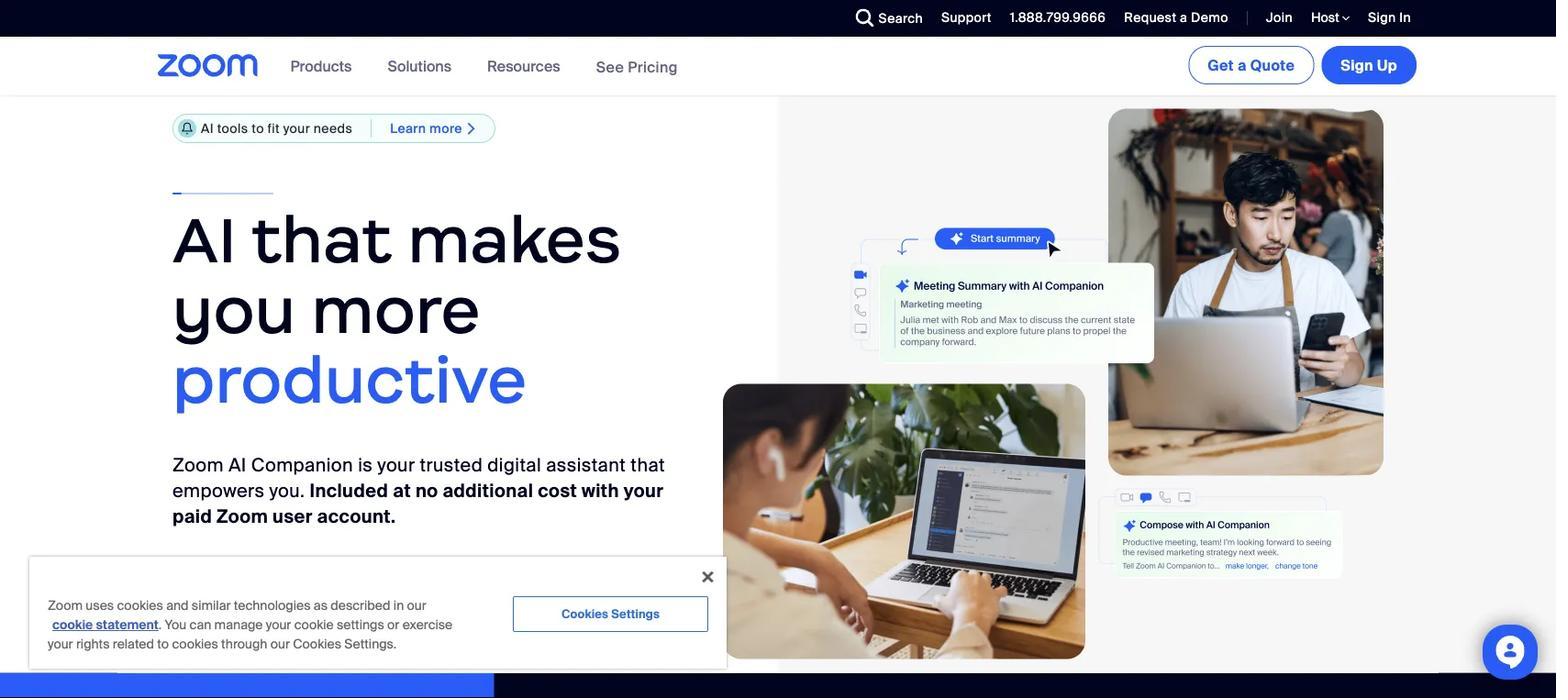 Task type: locate. For each thing, give the bounding box(es) containing it.
zoom interface icon image
[[792, 228, 1155, 375], [1099, 488, 1344, 580]]

your
[[283, 120, 310, 137], [378, 454, 415, 477], [624, 480, 664, 503], [266, 617, 291, 634], [48, 636, 73, 653]]

cookies inside button
[[562, 607, 609, 622]]

1 vertical spatial more
[[312, 270, 481, 350]]

cookies down as
[[293, 636, 342, 653]]

your down technologies
[[266, 617, 291, 634]]

1.888.799.9666 button
[[997, 0, 1111, 37], [1010, 9, 1106, 26]]

0 horizontal spatial that
[[252, 200, 392, 280]]

1.888.799.9666
[[1010, 9, 1106, 26]]

zoom up empowers
[[173, 454, 224, 477]]

uses
[[86, 598, 114, 615]]

1 horizontal spatial our
[[407, 598, 427, 615]]

1 vertical spatial cookies
[[172, 636, 218, 653]]

up
[[1378, 56, 1398, 75]]

our right 'in' at the bottom left of the page
[[407, 598, 427, 615]]

0 vertical spatial to
[[252, 120, 264, 137]]

cookie inside .  you can manage your cookie settings or exercise your rights related to cookies through our cookies settings.
[[294, 617, 334, 634]]

cookies left 'settings'
[[562, 607, 609, 622]]

ai for ai that makes you more
[[173, 200, 237, 280]]

to down .
[[157, 636, 169, 653]]

product information navigation
[[277, 37, 692, 97]]

join link left host at the top of the page
[[1267, 9, 1294, 26]]

a inside get a quote 'link'
[[1238, 56, 1247, 75]]

at
[[393, 480, 411, 503]]

0 vertical spatial a
[[1181, 9, 1188, 26]]

settings
[[612, 607, 660, 622]]

sign inside button
[[1342, 56, 1374, 75]]

to
[[252, 120, 264, 137], [157, 636, 169, 653]]

1 vertical spatial a
[[1238, 56, 1247, 75]]

1 horizontal spatial that
[[631, 454, 665, 477]]

2 cookie from the left
[[294, 617, 334, 634]]

a right get
[[1238, 56, 1247, 75]]

sign
[[1369, 9, 1397, 26], [1342, 56, 1374, 75]]

our inside zoom uses cookies and similar technologies as described in our cookie statement
[[407, 598, 427, 615]]

host button
[[1312, 9, 1350, 27]]

banner
[[136, 37, 1421, 97]]

0 horizontal spatial cookie
[[52, 617, 93, 634]]

cookie statement link
[[52, 617, 159, 634]]

to left fit
[[252, 120, 264, 137]]

more
[[430, 120, 462, 137], [312, 270, 481, 350]]

right image
[[462, 121, 481, 136]]

.  you can manage your cookie settings or exercise your rights related to cookies through our cookies settings.
[[48, 617, 453, 653]]

request a demo link
[[1111, 0, 1234, 37], [1125, 9, 1229, 26]]

join
[[1267, 9, 1294, 26]]

ai inside 'ai that makes you more'
[[173, 200, 237, 280]]

sign in link
[[1355, 0, 1421, 37], [1369, 9, 1412, 26]]

your inside zoom ai companion is your trusted digital assistant that empowers you.
[[378, 454, 415, 477]]

your up at
[[378, 454, 415, 477]]

cookie
[[52, 617, 93, 634], [294, 617, 334, 634]]

as
[[314, 598, 328, 615]]

fit
[[268, 120, 280, 137]]

0 vertical spatial cookies
[[562, 607, 609, 622]]

needs
[[314, 120, 353, 137]]

see pricing link
[[596, 57, 678, 76], [596, 57, 678, 76]]

banner containing get a quote
[[136, 37, 1421, 97]]

get a quote link
[[1189, 46, 1315, 84]]

you
[[165, 617, 187, 634]]

a left demo
[[1181, 9, 1188, 26]]

0 vertical spatial our
[[407, 598, 427, 615]]

0 vertical spatial ai
[[201, 120, 214, 137]]

cookie down as
[[294, 617, 334, 634]]

to inside .  you can manage your cookie settings or exercise your rights related to cookies through our cookies settings.
[[157, 636, 169, 653]]

your right fit
[[283, 120, 310, 137]]

cookies up statement
[[117, 598, 163, 615]]

through
[[221, 636, 267, 653]]

get a quote
[[1208, 56, 1296, 75]]

settings
[[337, 617, 384, 634]]

sign left in
[[1369, 9, 1397, 26]]

1 vertical spatial ai
[[173, 200, 237, 280]]

similar
[[192, 598, 231, 615]]

cookies
[[562, 607, 609, 622], [293, 636, 342, 653]]

demo
[[1192, 9, 1229, 26]]

zoom down empowers
[[217, 505, 268, 529]]

support link
[[928, 0, 997, 37], [942, 9, 992, 26]]

zoom left the "uses"
[[48, 598, 83, 615]]

that
[[252, 200, 392, 280], [631, 454, 665, 477]]

1 horizontal spatial a
[[1238, 56, 1247, 75]]

our right the through
[[271, 636, 290, 653]]

0 vertical spatial cookies
[[117, 598, 163, 615]]

cookies
[[117, 598, 163, 615], [172, 636, 218, 653]]

sign left up
[[1342, 56, 1374, 75]]

1 cookie from the left
[[52, 617, 93, 634]]

zoom for cookies
[[48, 598, 83, 615]]

assistant
[[546, 454, 626, 477]]

1 vertical spatial our
[[271, 636, 290, 653]]

a for demo
[[1181, 9, 1188, 26]]

2 vertical spatial ai
[[229, 454, 247, 477]]

paid
[[173, 505, 212, 529]]

cookies settings
[[562, 607, 660, 622]]

described
[[331, 598, 391, 615]]

join link
[[1253, 0, 1298, 37], [1267, 9, 1294, 26]]

you.
[[269, 480, 305, 503]]

your for .  you can manage your cookie settings or exercise your rights related to cookies through our cookies settings.
[[266, 617, 291, 634]]

trusted
[[420, 454, 483, 477]]

0 horizontal spatial cookies
[[117, 598, 163, 615]]

zoom
[[173, 454, 224, 477], [217, 505, 268, 529], [48, 598, 83, 615]]

0 vertical spatial sign
[[1369, 9, 1397, 26]]

1 vertical spatial to
[[157, 636, 169, 653]]

0 horizontal spatial a
[[1181, 9, 1188, 26]]

1 horizontal spatial to
[[252, 120, 264, 137]]

ai
[[201, 120, 214, 137], [173, 200, 237, 280], [229, 454, 247, 477]]

zoom inside zoom ai companion is your trusted digital assistant that empowers you.
[[173, 454, 224, 477]]

1 vertical spatial cookies
[[293, 636, 342, 653]]

0 horizontal spatial cookies
[[293, 636, 342, 653]]

products button
[[291, 37, 360, 95]]

our
[[407, 598, 427, 615], [271, 636, 290, 653]]

zoom inside zoom uses cookies and similar technologies as described in our cookie statement
[[48, 598, 83, 615]]

1 horizontal spatial cookies
[[172, 636, 218, 653]]

exercise
[[403, 617, 453, 634]]

statement
[[96, 617, 159, 634]]

0 horizontal spatial to
[[157, 636, 169, 653]]

pricing
[[628, 57, 678, 76]]

1 horizontal spatial cookies
[[562, 607, 609, 622]]

1 vertical spatial zoom
[[217, 505, 268, 529]]

included at no additional cost with your paid zoom user account.
[[173, 480, 664, 529]]

a for quote
[[1238, 56, 1247, 75]]

products
[[291, 56, 352, 76]]

your right with
[[624, 480, 664, 503]]

a
[[1181, 9, 1188, 26], [1238, 56, 1247, 75]]

cookies down can
[[172, 636, 218, 653]]

1 vertical spatial that
[[631, 454, 665, 477]]

0 vertical spatial zoom
[[173, 454, 224, 477]]

zoom ai companion is your trusted digital assistant that empowers you.
[[173, 454, 665, 503]]

main content
[[0, 37, 1557, 699]]

0 horizontal spatial our
[[271, 636, 290, 653]]

digital
[[488, 454, 542, 477]]

0 vertical spatial that
[[252, 200, 392, 280]]

2 vertical spatial zoom
[[48, 598, 83, 615]]

1 horizontal spatial cookie
[[294, 617, 334, 634]]

request a demo
[[1125, 9, 1229, 26]]

related
[[113, 636, 154, 653]]

cookie up rights
[[52, 617, 93, 634]]

search button
[[842, 0, 928, 37]]

0 vertical spatial zoom interface icon image
[[792, 228, 1155, 375]]

1 vertical spatial sign
[[1342, 56, 1374, 75]]



Task type: vqa. For each thing, say whether or not it's contained in the screenshot.
Your within the Zoom AI Companion is your trusted digital assistant that empowers you.
yes



Task type: describe. For each thing, give the bounding box(es) containing it.
ai for ai tools to fit your needs
[[201, 120, 214, 137]]

cookies inside .  you can manage your cookie settings or exercise your rights related to cookies through our cookies settings.
[[293, 636, 342, 653]]

zoom for companion
[[173, 454, 224, 477]]

is
[[358, 454, 373, 477]]

empowers
[[173, 480, 265, 503]]

get
[[1208, 56, 1235, 75]]

cookies settings button
[[513, 597, 709, 633]]

request
[[1125, 9, 1177, 26]]

sign up button
[[1322, 46, 1417, 84]]

quote
[[1251, 56, 1296, 75]]

in
[[1400, 9, 1412, 26]]

ai that makes you more
[[173, 200, 622, 350]]

resources
[[488, 56, 561, 76]]

you
[[173, 270, 296, 350]]

learn more
[[390, 120, 462, 137]]

see
[[596, 57, 624, 76]]

solutions
[[388, 56, 452, 76]]

ai tools to fit your needs
[[201, 120, 353, 137]]

your left rights
[[48, 636, 73, 653]]

sign up
[[1342, 56, 1398, 75]]

ai inside zoom ai companion is your trusted digital assistant that empowers you.
[[229, 454, 247, 477]]

see pricing
[[596, 57, 678, 76]]

in
[[394, 598, 404, 615]]

account.
[[317, 505, 396, 529]]

meetings navigation
[[1185, 37, 1421, 88]]

0 vertical spatial more
[[430, 120, 462, 137]]

rights
[[76, 636, 110, 653]]

manage
[[214, 617, 263, 634]]

cookies inside .  you can manage your cookie settings or exercise your rights related to cookies through our cookies settings.
[[172, 636, 218, 653]]

technologies
[[234, 598, 311, 615]]

makes
[[408, 200, 622, 280]]

included
[[310, 480, 389, 503]]

more inside 'ai that makes you more'
[[312, 270, 481, 350]]

1 vertical spatial zoom interface icon image
[[1099, 488, 1344, 580]]

with
[[582, 480, 619, 503]]

learn
[[390, 120, 426, 137]]

tools
[[217, 120, 248, 137]]

search
[[879, 10, 923, 27]]

no
[[416, 480, 438, 503]]

support
[[942, 9, 992, 26]]

cookies inside zoom uses cookies and similar technologies as described in our cookie statement
[[117, 598, 163, 615]]

sign for sign up
[[1342, 56, 1374, 75]]

zoom inside the included at no additional cost with your paid zoom user account.
[[217, 505, 268, 529]]

that inside zoom ai companion is your trusted digital assistant that empowers you.
[[631, 454, 665, 477]]

and
[[166, 598, 189, 615]]

your for ai tools to fit your needs
[[283, 120, 310, 137]]

join link up quote
[[1253, 0, 1298, 37]]

productive
[[173, 341, 527, 421]]

companion
[[251, 454, 353, 477]]

host
[[1312, 9, 1343, 26]]

can
[[190, 617, 211, 634]]

additional
[[443, 480, 534, 503]]

.
[[159, 617, 162, 634]]

to inside main content
[[252, 120, 264, 137]]

our inside .  you can manage your cookie settings or exercise your rights related to cookies through our cookies settings.
[[271, 636, 290, 653]]

or
[[387, 617, 400, 634]]

that inside 'ai that makes you more'
[[252, 200, 392, 280]]

resources button
[[488, 37, 569, 95]]

sign for sign in
[[1369, 9, 1397, 26]]

user
[[273, 505, 313, 529]]

privacy alert dialog
[[29, 557, 727, 669]]

zoom logo image
[[158, 54, 259, 77]]

your inside the included at no additional cost with your paid zoom user account.
[[624, 480, 664, 503]]

sign in
[[1369, 9, 1412, 26]]

settings.
[[345, 636, 397, 653]]

main content containing ai that makes you more
[[0, 37, 1557, 699]]

solutions button
[[388, 37, 460, 95]]

cookie inside zoom uses cookies and similar technologies as described in our cookie statement
[[52, 617, 93, 634]]

zoom uses cookies and similar technologies as described in our cookie statement
[[48, 598, 427, 634]]

your for zoom ai companion is your trusted digital assistant that empowers you.
[[378, 454, 415, 477]]

cost
[[538, 480, 578, 503]]



